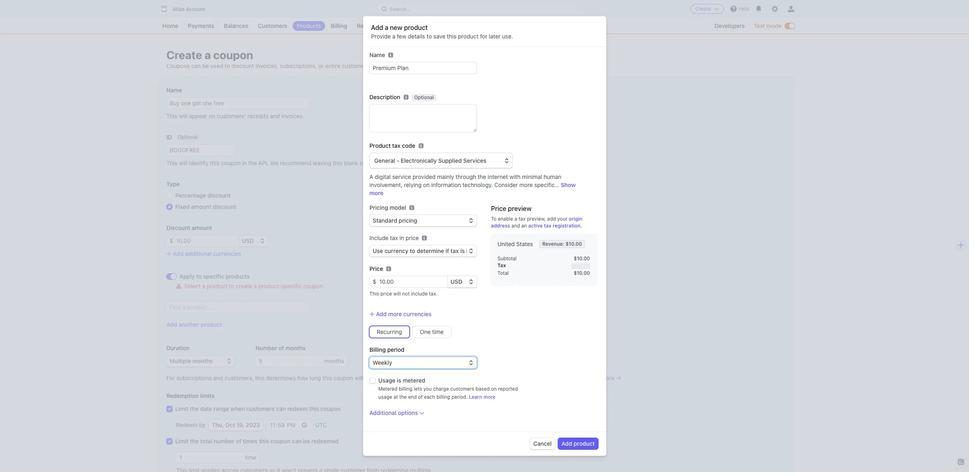 Task type: describe. For each thing, give the bounding box(es) containing it.
more down based
[[484, 395, 496, 401]]

select a product to create a product-specific coupon. alert
[[176, 283, 450, 291]]

determines
[[266, 375, 296, 382]]

0.00 text field
[[376, 277, 447, 288]]

product inside button
[[574, 441, 595, 448]]

coupon.
[[303, 283, 325, 290]]

save
[[434, 33, 446, 40]]

usage is metered
[[378, 378, 425, 384]]

receipts
[[248, 113, 269, 120]]

a left few
[[392, 33, 395, 40]]

new
[[390, 24, 403, 31]]

currencies for add additional currencies
[[213, 251, 241, 257]]

will left apply
[[355, 375, 363, 382]]

a right the select
[[202, 283, 205, 290]]

this for this will identify this coupon in the api. we recommend leaving this blank so we can generate an id for you.
[[166, 160, 177, 167]]

will left identify
[[179, 160, 187, 167]]

general - electronically supplied services button
[[370, 153, 512, 168]]

can left the redeemed
[[292, 438, 302, 445]]

will left not
[[394, 291, 401, 297]]

and right receipts
[[270, 113, 280, 120]]

1 vertical spatial be
[[303, 438, 310, 445]]

create for create
[[696, 6, 711, 12]]

a digital service provided mainly through the internet with minimal human involvement, relying on information technology. consider more specific…
[[370, 174, 562, 189]]

provide
[[371, 33, 391, 40]]

pricing model
[[370, 204, 406, 211]]

time inside button
[[245, 454, 256, 461]]

this for this price will not include tax.
[[370, 291, 379, 297]]

to inside add a new product provide a few details to save this product for later use.
[[427, 33, 432, 40]]

product
[[370, 142, 391, 149]]

balances
[[224, 22, 248, 29]]

a inside create a coupon coupons can be used to discount invoices, subscriptions, or entire customer accounts.
[[205, 48, 211, 62]]

test
[[473, 34, 484, 39]]

thu, oct 19, 2023
[[212, 422, 260, 429]]

reports
[[357, 22, 378, 29]]

details
[[408, 33, 425, 40]]

redeem
[[176, 422, 198, 429]]

be inside create a coupon coupons can be used to discount invoices, subscriptions, or entire customer accounts.
[[202, 62, 209, 69]]

involvement,
[[370, 182, 403, 189]]

atlas account
[[173, 6, 205, 12]]

this for this will appear on customers' receipts and invoices.
[[166, 113, 177, 120]]

one-
[[425, 375, 438, 382]]

redemption limits
[[166, 393, 215, 400]]

a right "create"
[[254, 283, 257, 290]]

limit for limit the total number of times this coupon can be redeemed
[[175, 438, 189, 445]]

1 vertical spatial discount
[[207, 192, 231, 199]]

appear
[[189, 113, 207, 120]]

this will appear on customers' receipts and invoices.
[[166, 113, 304, 120]]

1 horizontal spatial billing
[[437, 395, 450, 401]]

origin address link
[[491, 216, 583, 229]]

states
[[516, 241, 533, 248]]

show
[[561, 182, 576, 189]]

general
[[374, 157, 395, 164]]

-
[[397, 157, 399, 164]]

0 horizontal spatial of
[[236, 438, 241, 445]]

test mode
[[754, 22, 782, 29]]

and up limits
[[213, 375, 223, 382]]

and an active tax registration .
[[510, 223, 582, 229]]

generate
[[387, 160, 411, 167]]

minimal
[[522, 174, 542, 180]]

billing for billing
[[331, 22, 347, 29]]

fixed
[[175, 204, 190, 210]]

recurring
[[377, 329, 402, 336]]

consider
[[495, 182, 518, 189]]

pricing
[[370, 204, 388, 211]]

subscriptions
[[177, 375, 212, 382]]

oct
[[225, 422, 235, 429]]

months inside button
[[325, 358, 344, 365]]

amount for fixed
[[191, 204, 211, 210]]

more button
[[416, 21, 446, 31]]

add for another
[[166, 322, 177, 328]]

1 horizontal spatial optional
[[414, 94, 434, 101]]

price for price
[[370, 266, 383, 272]]

1 horizontal spatial id
[[420, 160, 426, 167]]

1 vertical spatial an
[[522, 223, 527, 229]]

usd
[[451, 279, 463, 285]]

usd button
[[447, 277, 477, 288]]

general - electronically supplied services
[[374, 157, 487, 164]]

number of months
[[256, 345, 306, 352]]

metered
[[378, 386, 398, 393]]

metered
[[403, 378, 425, 384]]

1 horizontal spatial price
[[406, 235, 419, 242]]

1 vertical spatial learn more
[[469, 395, 496, 401]]

add more currencies button
[[370, 311, 432, 319]]

to inside alert
[[229, 283, 234, 290]]

one time
[[420, 329, 444, 336]]

0 vertical spatial id
[[166, 134, 172, 141]]

products
[[226, 273, 250, 280]]

apply
[[179, 273, 195, 280]]

the inside metered billing lets you charge customers based on reported usage at the end of each billing period.
[[399, 395, 407, 401]]

$ for bottommost the $ button
[[373, 279, 376, 285]]

the left total
[[190, 438, 199, 445]]

percentage discount
[[175, 192, 231, 199]]

Premium Plan, sunglasses, etc. text field
[[370, 62, 477, 74]]

tax down preview
[[519, 216, 526, 222]]

1 vertical spatial $ button
[[370, 277, 376, 288]]

customers for based
[[450, 386, 474, 393]]

entire
[[325, 62, 340, 69]]

notifications image
[[756, 6, 762, 12]]

information
[[431, 182, 461, 189]]

address
[[491, 223, 510, 229]]

at
[[394, 395, 398, 401]]

learn more link for metered billing lets you charge customers based on reported usage at the end of each billing period.
[[469, 395, 496, 401]]

thu, oct 19, 2023 button
[[209, 420, 263, 431]]

search…
[[390, 6, 410, 12]]

number
[[214, 438, 235, 445]]

products
[[297, 22, 321, 29]]

tax down add
[[544, 223, 552, 229]]

lets
[[414, 386, 422, 393]]

leaving
[[313, 160, 332, 167]]

when
[[231, 406, 245, 413]]

more up recurring
[[388, 311, 402, 318]]

product-
[[258, 283, 282, 290]]

blank
[[344, 160, 358, 167]]

usage
[[378, 378, 396, 384]]

this right the times
[[259, 438, 269, 445]]

period.
[[452, 395, 468, 401]]

how
[[297, 375, 308, 382]]

times
[[243, 438, 258, 445]]

can inside create a coupon coupons can be used to discount invoices, subscriptions, or entire customer accounts.
[[191, 62, 201, 69]]

revenue:
[[543, 241, 564, 247]]

learn more link for for subscriptions and customers, this determines how long this coupon will apply once redeemed. one-off invoices accept both "once" and "forever" coupons.
[[584, 375, 621, 383]]

show more button
[[370, 182, 576, 197]]

coupons
[[166, 62, 190, 69]]

0 vertical spatial specific
[[203, 273, 224, 280]]

a
[[370, 174, 373, 180]]

will left appear
[[179, 113, 187, 120]]

include
[[411, 291, 428, 297]]

create a coupon coupons can be used to discount invoices, subscriptions, or entire customer accounts.
[[166, 48, 394, 69]]

subscriptions,
[[280, 62, 317, 69]]

long
[[310, 375, 321, 382]]

recommend
[[280, 160, 311, 167]]

add additional currencies
[[173, 251, 241, 257]]

0 vertical spatial time
[[432, 329, 444, 336]]

specific inside alert
[[281, 283, 302, 290]]

identify
[[189, 160, 209, 167]]

more inside "a digital service provided mainly through the internet with minimal human involvement, relying on information technology. consider more specific…"
[[520, 182, 533, 189]]

0 vertical spatial $10.00
[[566, 241, 582, 247]]

payments
[[188, 22, 214, 29]]

show more
[[370, 182, 576, 197]]

$10.00 for subtotal
[[574, 256, 590, 262]]

to
[[491, 216, 497, 222]]

with
[[510, 174, 521, 180]]

human
[[544, 174, 562, 180]]

customer
[[342, 62, 367, 69]]

of inside metered billing lets you charge customers based on reported usage at the end of each billing period.
[[418, 395, 423, 401]]



Task type: vqa. For each thing, say whether or not it's contained in the screenshot.
search box
no



Task type: locate. For each thing, give the bounding box(es) containing it.
this left blank
[[333, 160, 343, 167]]

1 vertical spatial time
[[245, 454, 256, 461]]

1 horizontal spatial in
[[400, 235, 404, 242]]

on inside "a digital service provided mainly through the internet with minimal human involvement, relying on information technology. consider more specific…"
[[423, 182, 430, 189]]

be left the redeemed
[[303, 438, 310, 445]]

the left api.
[[248, 160, 257, 167]]

limit down redeem
[[175, 438, 189, 445]]

0 horizontal spatial for
[[427, 160, 434, 167]]

0 vertical spatial for
[[480, 33, 487, 40]]

customers up 2023
[[246, 406, 275, 413]]

0 vertical spatial this
[[166, 113, 177, 120]]

coupons.
[[559, 375, 583, 382]]

1 horizontal spatial $
[[373, 279, 376, 285]]

limit the date range when customers can redeem this coupon
[[175, 406, 341, 413]]

add up recurring
[[376, 311, 387, 318]]

specific
[[203, 273, 224, 280], [281, 283, 302, 290]]

0 vertical spatial learn
[[584, 375, 599, 382]]

id
[[166, 134, 172, 141], [420, 160, 426, 167]]

0 vertical spatial customers
[[450, 386, 474, 393]]

this up type
[[166, 160, 177, 167]]

0 horizontal spatial price
[[381, 291, 392, 297]]

add inside add a new product provide a few details to save this product for later use.
[[371, 24, 383, 31]]

0 horizontal spatial in
[[242, 160, 247, 167]]

learn down based
[[469, 395, 482, 401]]

electronically
[[401, 157, 437, 164]]

subtotal
[[498, 256, 517, 262]]

1 vertical spatial limit
[[175, 438, 189, 445]]

billing period
[[370, 347, 405, 354]]

of
[[279, 345, 284, 352], [418, 395, 423, 401], [236, 438, 241, 445]]

apply
[[365, 375, 379, 382]]

$ down discount at top
[[170, 238, 173, 244]]

amount for discount
[[192, 225, 212, 232]]

2 vertical spatial on
[[491, 386, 497, 393]]

united
[[498, 241, 515, 248]]

1 vertical spatial learn
[[469, 395, 482, 401]]

1 vertical spatial amount
[[192, 225, 212, 232]]

1 horizontal spatial an
[[522, 223, 527, 229]]

redeem
[[287, 406, 308, 413]]

connect link
[[384, 21, 415, 31]]

coupon down months button
[[334, 375, 353, 382]]

customers'
[[217, 113, 246, 120]]

through
[[456, 174, 476, 180]]

2 horizontal spatial on
[[491, 386, 497, 393]]

billing down usage is metered
[[399, 386, 413, 393]]

0 horizontal spatial on
[[209, 113, 215, 120]]

to enable a tax preview, add your
[[491, 216, 569, 222]]

0 horizontal spatial an
[[412, 160, 419, 167]]

create button
[[691, 4, 724, 14]]

discount left invoices,
[[232, 62, 254, 69]]

0 vertical spatial price
[[491, 205, 507, 212]]

add another product button
[[166, 322, 222, 328]]

price for price preview
[[491, 205, 507, 212]]

tax.
[[429, 291, 438, 297]]

1 vertical spatial in
[[400, 235, 404, 242]]

0 horizontal spatial $ button
[[166, 236, 173, 247]]

so
[[360, 160, 366, 167]]

0 vertical spatial in
[[242, 160, 247, 167]]

on right appear
[[209, 113, 215, 120]]

this right save
[[447, 33, 457, 40]]

0 horizontal spatial create
[[166, 48, 202, 62]]

on inside metered billing lets you charge customers based on reported usage at the end of each billing period.
[[491, 386, 497, 393]]

account
[[186, 6, 205, 12]]

None text field
[[370, 105, 477, 132]]

create up coupons in the top left of the page
[[166, 48, 202, 62]]

add for more
[[376, 311, 387, 318]]

service
[[392, 174, 411, 180]]

products link
[[293, 21, 325, 31]]

use.
[[502, 33, 513, 40]]

2 vertical spatial this
[[370, 291, 379, 297]]

an down to enable a tax preview, add your
[[522, 223, 527, 229]]

this right redeem
[[309, 406, 319, 413]]

a right the enable
[[515, 216, 517, 222]]

for left 'you.'
[[427, 160, 434, 167]]

billing down charge
[[437, 395, 450, 401]]

additional
[[185, 251, 212, 257]]

this right customers,
[[255, 375, 265, 382]]

$10.00
[[566, 241, 582, 247], [574, 256, 590, 262], [574, 270, 590, 277]]

customers inside metered billing lets you charge customers based on reported usage at the end of each billing period.
[[450, 386, 474, 393]]

1 horizontal spatial $ button
[[370, 277, 376, 288]]

specific down add additional currencies
[[203, 273, 224, 280]]

1 vertical spatial $
[[373, 279, 376, 285]]

0 vertical spatial months
[[286, 345, 306, 352]]

coupon right identify
[[221, 160, 241, 167]]

more inside show more
[[370, 190, 384, 197]]

accounts.
[[368, 62, 394, 69]]

1 vertical spatial price
[[381, 291, 392, 297]]

learn more right coupons.
[[584, 375, 615, 382]]

can right the we
[[376, 160, 386, 167]]

select a product to create a product-specific coupon.
[[184, 283, 325, 290]]

0 vertical spatial create
[[696, 6, 711, 12]]

1 horizontal spatial time
[[432, 329, 444, 336]]

product inside alert
[[207, 283, 227, 290]]

this right long
[[323, 375, 332, 382]]

can
[[191, 62, 201, 69], [376, 160, 386, 167], [276, 406, 286, 413], [292, 438, 302, 445]]

price
[[406, 235, 419, 242], [381, 291, 392, 297]]

1 vertical spatial currencies
[[403, 311, 432, 318]]

to down 'products'
[[229, 283, 234, 290]]

price preview
[[491, 205, 532, 212]]

amount down fixed amount discount
[[192, 225, 212, 232]]

add left the 'another'
[[166, 322, 177, 328]]

0 horizontal spatial learn
[[469, 395, 482, 401]]

another
[[179, 322, 199, 328]]

redeemed.
[[395, 375, 423, 382]]

this
[[447, 33, 457, 40], [210, 160, 220, 167], [333, 160, 343, 167], [255, 375, 265, 382], [323, 375, 332, 382], [309, 406, 319, 413], [259, 438, 269, 445]]

Search… search field
[[377, 4, 576, 14]]

0 horizontal spatial billing
[[331, 22, 347, 29]]

supplied
[[438, 157, 462, 164]]

more down 'involvement,'
[[370, 190, 384, 197]]

is
[[397, 378, 401, 384]]

you
[[424, 386, 432, 393]]

we
[[368, 160, 375, 167]]

1 horizontal spatial learn more link
[[584, 375, 621, 383]]

for left later
[[480, 33, 487, 40]]

add additional currencies button
[[166, 250, 241, 258]]

total
[[498, 270, 509, 277]]

1 vertical spatial for
[[427, 160, 434, 167]]

this inside add a new product provide a few details to save this product for later use.
[[447, 33, 457, 40]]

0 vertical spatial on
[[209, 113, 215, 120]]

limit down redemption at the bottom
[[175, 406, 189, 413]]

limits
[[200, 393, 215, 400]]

atlas account button
[[158, 3, 214, 15]]

test data
[[473, 34, 496, 39]]

0 vertical spatial discount
[[232, 62, 254, 69]]

1 horizontal spatial on
[[423, 182, 430, 189]]

1 vertical spatial months
[[325, 358, 344, 365]]

$ for the $ button to the left
[[170, 238, 173, 244]]

on down provided
[[423, 182, 430, 189]]

limit
[[175, 406, 189, 413], [175, 438, 189, 445]]

0 vertical spatial of
[[279, 345, 284, 352]]

name up accounts.
[[370, 51, 385, 58]]

0 horizontal spatial customers
[[246, 406, 275, 413]]

1 horizontal spatial of
[[279, 345, 284, 352]]

currencies for add more currencies
[[403, 311, 432, 318]]

of right number
[[279, 345, 284, 352]]

usage
[[378, 395, 392, 401]]

type
[[166, 181, 180, 188]]

we
[[270, 160, 279, 167]]

0 horizontal spatial billing
[[399, 386, 413, 393]]

0 horizontal spatial currencies
[[213, 251, 241, 257]]

for inside add a new product provide a few details to save this product for later use.
[[480, 33, 487, 40]]

1 vertical spatial name
[[166, 87, 182, 94]]

2 vertical spatial of
[[236, 438, 241, 445]]

redemption
[[166, 393, 199, 400]]

$
[[170, 238, 173, 244], [373, 279, 376, 285]]

price down the include
[[370, 266, 383, 272]]

and down the enable
[[512, 223, 520, 229]]

cancel
[[533, 441, 552, 448]]

billing left reports
[[331, 22, 347, 29]]

enable
[[498, 216, 513, 222]]

for
[[166, 375, 175, 382]]

0 vertical spatial price
[[406, 235, 419, 242]]

0 vertical spatial name
[[370, 51, 385, 58]]

1 horizontal spatial create
[[696, 6, 711, 12]]

accept
[[469, 375, 487, 382]]

discount
[[166, 225, 190, 232]]

tax
[[498, 263, 506, 269]]

add right cancel
[[562, 441, 572, 448]]

billing for billing period
[[370, 347, 386, 354]]

this right identify
[[210, 160, 220, 167]]

time
[[432, 329, 444, 336], [245, 454, 256, 461]]

on down 'both'
[[491, 386, 497, 393]]

more
[[520, 182, 533, 189], [370, 190, 384, 197], [388, 311, 402, 318], [601, 375, 615, 382], [484, 395, 496, 401]]

add another product
[[166, 322, 222, 328]]

to up the select
[[196, 273, 202, 280]]

more down minimal
[[520, 182, 533, 189]]

2023
[[246, 422, 260, 429]]

price up to
[[491, 205, 507, 212]]

info image
[[410, 206, 414, 210]]

1 vertical spatial id
[[420, 160, 426, 167]]

1 vertical spatial learn more link
[[469, 395, 496, 401]]

price
[[491, 205, 507, 212], [370, 266, 383, 272]]

0 vertical spatial learn more
[[584, 375, 615, 382]]

tax left code
[[392, 142, 401, 149]]

0 horizontal spatial learn more link
[[469, 395, 496, 401]]

add for product
[[562, 441, 572, 448]]

product tax code
[[370, 142, 415, 149]]

learn more down based
[[469, 395, 496, 401]]

time down the times
[[245, 454, 256, 461]]

1 vertical spatial of
[[418, 395, 423, 401]]

the right at on the left bottom of the page
[[399, 395, 407, 401]]

optional down appear
[[178, 134, 198, 140]]

1 horizontal spatial name
[[370, 51, 385, 58]]

this left appear
[[166, 113, 177, 120]]

$ button up the this price will not include tax.
[[370, 277, 376, 288]]

0 horizontal spatial learn more
[[469, 395, 496, 401]]

this left not
[[370, 291, 379, 297]]

limit for limit the date range when customers can redeem this coupon
[[175, 406, 189, 413]]

0 vertical spatial amount
[[191, 204, 211, 210]]

0 vertical spatial $
[[170, 238, 173, 244]]

to inside create a coupon coupons can be used to discount invoices, subscriptions, or entire customer accounts.
[[225, 62, 230, 69]]

connect
[[388, 22, 410, 29]]

add for additional
[[173, 251, 184, 257]]

utc
[[315, 422, 327, 429]]

learn
[[584, 375, 599, 382], [469, 395, 482, 401]]

coupon up utc
[[321, 406, 341, 413]]

of left the times
[[236, 438, 241, 445]]

the inside "a digital service provided mainly through the internet with minimal human involvement, relying on information technology. consider more specific…"
[[478, 174, 486, 180]]

1 vertical spatial billing
[[437, 395, 450, 401]]

0 vertical spatial limit
[[175, 406, 189, 413]]

coupon inside create a coupon coupons can be used to discount invoices, subscriptions, or entire customer accounts.
[[213, 48, 253, 62]]

product
[[404, 24, 428, 31], [458, 33, 479, 40], [207, 283, 227, 290], [201, 322, 222, 328], [574, 441, 595, 448]]

can left redeem
[[276, 406, 286, 413]]

1 horizontal spatial months
[[325, 358, 344, 365]]

add for a
[[371, 24, 383, 31]]

for
[[480, 33, 487, 40], [427, 160, 434, 167]]

redeem by
[[176, 422, 205, 429]]

discount up fixed amount discount
[[207, 192, 231, 199]]

amount down percentage discount at the top
[[191, 204, 211, 210]]

you.
[[436, 160, 447, 167]]

an up provided
[[412, 160, 419, 167]]

0 horizontal spatial specific
[[203, 273, 224, 280]]

.
[[581, 223, 582, 229]]

$ button down discount at top
[[166, 236, 173, 247]]

learn more link right coupons.
[[584, 375, 621, 383]]

create for create a coupon coupons can be used to discount invoices, subscriptions, or entire customer accounts.
[[166, 48, 202, 62]]

code
[[402, 142, 415, 149]]

the left date
[[190, 406, 199, 413]]

0 vertical spatial be
[[202, 62, 209, 69]]

2 vertical spatial discount
[[213, 204, 236, 210]]

1 horizontal spatial learn more
[[584, 375, 615, 382]]

in right the include
[[400, 235, 404, 242]]

the
[[248, 160, 257, 167], [478, 174, 486, 180], [399, 395, 407, 401], [190, 406, 199, 413], [190, 438, 199, 445]]

add up provide
[[371, 24, 383, 31]]

add product button
[[558, 439, 598, 450]]

1 horizontal spatial customers
[[450, 386, 474, 393]]

0 horizontal spatial name
[[166, 87, 182, 94]]

one
[[420, 329, 431, 336]]

be left used
[[202, 62, 209, 69]]

1 limit from the top
[[175, 406, 189, 413]]

customers for can
[[246, 406, 275, 413]]

1 horizontal spatial price
[[491, 205, 507, 212]]

months button
[[325, 356, 347, 367]]

create up developers link
[[696, 6, 711, 12]]

name
[[370, 51, 385, 58], [166, 87, 182, 94]]

1 vertical spatial $10.00
[[574, 256, 590, 262]]

1 horizontal spatial currencies
[[403, 311, 432, 318]]

the up technology.
[[478, 174, 486, 180]]

0 vertical spatial billing
[[331, 22, 347, 29]]

0 horizontal spatial time
[[245, 454, 256, 461]]

1 vertical spatial price
[[370, 266, 383, 272]]

and
[[270, 113, 280, 120], [512, 223, 520, 229], [213, 375, 223, 382], [522, 375, 532, 382]]

$10.00 for total
[[574, 270, 590, 277]]

can right coupons in the top left of the page
[[191, 62, 201, 69]]

1 vertical spatial on
[[423, 182, 430, 189]]

0 horizontal spatial optional
[[178, 134, 198, 140]]

1 vertical spatial this
[[166, 160, 177, 167]]

and right "once"
[[522, 375, 532, 382]]

billing left period at left
[[370, 347, 386, 354]]

name down coupons in the top left of the page
[[166, 87, 182, 94]]

of right end
[[418, 395, 423, 401]]

discount inside create a coupon coupons can be used to discount invoices, subscriptions, or entire customer accounts.
[[232, 62, 254, 69]]

create inside create a coupon coupons can be used to discount invoices, subscriptions, or entire customer accounts.
[[166, 48, 202, 62]]

coupon up used
[[213, 48, 253, 62]]

select
[[184, 283, 201, 290]]

be
[[202, 62, 209, 69], [303, 438, 310, 445]]

discount down percentage discount at the top
[[213, 204, 236, 210]]

atlas
[[173, 6, 185, 12]]

to right used
[[225, 62, 230, 69]]

0 vertical spatial billing
[[399, 386, 413, 393]]

more right coupons.
[[601, 375, 615, 382]]

an
[[412, 160, 419, 167], [522, 223, 527, 229]]

1 vertical spatial optional
[[178, 134, 198, 140]]

0 vertical spatial an
[[412, 160, 419, 167]]

coupon right the times
[[271, 438, 291, 445]]

services
[[463, 157, 487, 164]]

0 vertical spatial optional
[[414, 94, 434, 101]]

add a new product provide a few details to save this product for later use.
[[371, 24, 513, 40]]

optional down premium plan, sunglasses, etc. text field at the left of page
[[414, 94, 434, 101]]

0 horizontal spatial $
[[170, 238, 173, 244]]

1 vertical spatial billing
[[370, 347, 386, 354]]

learn more link down based
[[469, 395, 496, 401]]

time right "one"
[[432, 329, 444, 336]]

1 horizontal spatial billing
[[370, 347, 386, 354]]

create
[[236, 283, 252, 290]]

0 vertical spatial learn more link
[[584, 375, 621, 383]]

info element
[[410, 206, 414, 210]]

1 horizontal spatial be
[[303, 438, 310, 445]]

a left new
[[385, 24, 388, 31]]

tax right the include
[[390, 235, 398, 242]]

currencies up "one"
[[403, 311, 432, 318]]

1 vertical spatial specific
[[281, 283, 302, 290]]

date
[[200, 406, 212, 413]]

1 horizontal spatial learn
[[584, 375, 599, 382]]

$ up the this price will not include tax.
[[373, 279, 376, 285]]

0 horizontal spatial id
[[166, 134, 172, 141]]

a up used
[[205, 48, 211, 62]]

invoices.
[[281, 113, 304, 120]]

create inside button
[[696, 6, 711, 12]]

0 horizontal spatial be
[[202, 62, 209, 69]]

few
[[397, 33, 406, 40]]

2 limit from the top
[[175, 438, 189, 445]]



